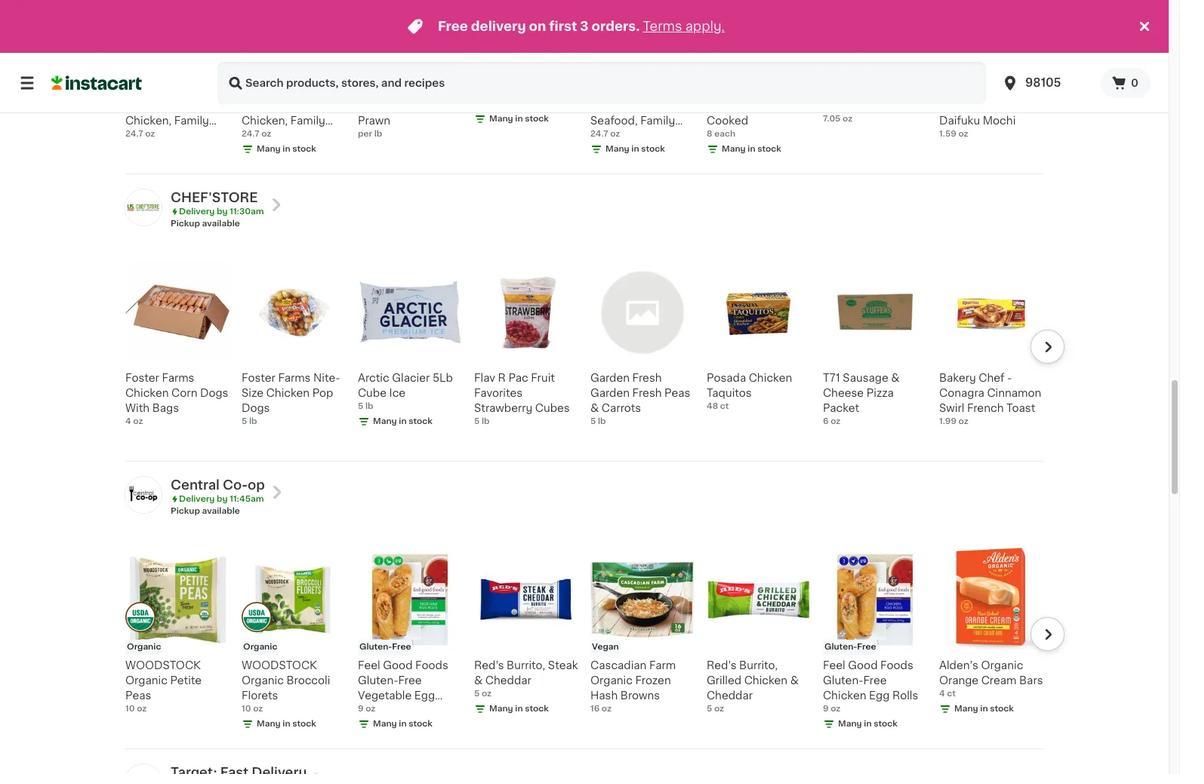 Task type: locate. For each thing, give the bounding box(es) containing it.
chicken inside red's burrito, grilled chicken & cheddar 5 oz
[[744, 675, 788, 686]]

seafood,
[[590, 115, 638, 126]]

1 pack from the left
[[125, 130, 151, 141]]

1 horizontal spatial burrito,
[[739, 660, 778, 671]]

1 burrito, from the left
[[507, 660, 545, 671]]

1 by from the top
[[217, 207, 228, 216]]

many in stock down seafood,
[[606, 145, 665, 153]]

stock down 'o tasty pork bao, bbq, ready cooked 8 each'
[[757, 145, 781, 153]]

broccoli
[[287, 675, 330, 686]]

0 horizontal spatial red's
[[474, 660, 504, 671]]

2 gyoza from the left
[[299, 85, 333, 96]]

5 inside red's burrito, grilled chicken & cheddar 5 oz
[[707, 705, 712, 713]]

item carousel region containing ajinomoto gyoza dumplings, pork & chicken, family pack
[[125, 0, 1065, 167]]

white up "mochi"
[[975, 100, 1005, 111]]

0 vertical spatial pickup
[[171, 219, 200, 228]]

gldhpns
[[823, 85, 868, 96]]

in down seafood,
[[631, 145, 639, 153]]

burrito, inside red's burrito, grilled chicken & cheddar 5 oz
[[739, 660, 778, 671]]

red's for &
[[474, 660, 504, 671]]

pork inside 'o tasty pork bao, bbq, ready cooked 8 each'
[[750, 85, 774, 96]]

1 pickup available from the top
[[171, 219, 240, 228]]

woodstock up 'broccoli'
[[242, 660, 317, 671]]

5
[[358, 402, 363, 410], [242, 417, 247, 426], [474, 417, 480, 426], [590, 417, 596, 426], [474, 690, 480, 698], [707, 705, 712, 713]]

many down the 'ajinomoto gyoza dumplings, chicken, family pack'
[[257, 145, 281, 153]]

1 horizontal spatial red's
[[707, 660, 737, 671]]

family for seafood,
[[640, 115, 675, 126]]

0 horizontal spatial peas
[[125, 691, 151, 701]]

woodstock inside woodstock organic broccoli florets 10 oz
[[242, 660, 317, 671]]

rolls inside feel good foods gluten-free vegetable egg rolls
[[358, 706, 384, 716]]

gldhpns deep fried donuts 7.05 oz
[[823, 85, 900, 123]]

organic inside woodstock organic broccoli florets 10 oz
[[242, 675, 284, 686]]

1 horizontal spatial 16
[[590, 705, 600, 713]]

0 vertical spatial rolls
[[892, 691, 918, 701]]

2 dumplings, from the left
[[242, 100, 302, 111]]

in for red's burrito, steak & cheddar
[[515, 705, 523, 713]]

foods inside feel good foods gluten-free chicken egg rolls 9 oz
[[880, 660, 913, 671]]

stock down woodstock organic broccoli florets 10 oz
[[292, 720, 316, 728]]

many in stock for red's burrito, steak & cheddar
[[489, 705, 549, 713]]

1 10 from the left
[[125, 705, 135, 713]]

many in stock down the 'ajinomoto gyoza dumplings, chicken, family pack'
[[257, 145, 316, 153]]

2 horizontal spatial dumplings,
[[590, 100, 651, 111]]

stock down cream
[[990, 705, 1014, 713]]

2 pickup from the top
[[171, 507, 200, 515]]

0 horizontal spatial dogs
[[200, 388, 228, 398]]

hash
[[590, 691, 618, 701]]

foster up with
[[125, 373, 159, 383]]

0 vertical spatial peas
[[664, 388, 690, 398]]

1 vertical spatial available
[[202, 507, 240, 515]]

1 horizontal spatial ajinomoto
[[242, 85, 296, 96]]

1 horizontal spatial peas
[[664, 388, 690, 398]]

ajinomoto inside ajinomoto dumplings, gyoza, seafood, family pack
[[590, 85, 645, 96]]

1 vertical spatial cheddar
[[707, 691, 753, 701]]

ajinomoto for ajinomoto gyoza dumplings, chicken, family pack
[[242, 85, 296, 96]]

available down delivery by 11:30am
[[202, 219, 240, 228]]

stock down feel good foods gluten-free chicken egg rolls 9 oz
[[874, 720, 898, 728]]

in for woodstock organic broccoli florets
[[283, 720, 290, 728]]

1 foods from the left
[[415, 660, 448, 671]]

1 foster from the left
[[125, 373, 159, 383]]

red's for chicken
[[707, 660, 737, 671]]

good inside feel good foods gluten-free chicken egg rolls 9 oz
[[848, 660, 878, 671]]

pack
[[125, 130, 151, 141], [242, 130, 267, 141], [590, 130, 616, 141]]

1 horizontal spatial rolls
[[892, 691, 918, 701]]

lb right per
[[374, 130, 382, 138]]

1.59
[[939, 130, 956, 138]]

delivery
[[179, 207, 215, 216], [179, 495, 215, 503]]

0 horizontal spatial feel
[[358, 660, 380, 671]]

1 horizontal spatial feel
[[823, 660, 845, 671]]

many in stock for feel good foods gluten-free chicken egg rolls
[[838, 720, 898, 728]]

farm
[[649, 660, 676, 671]]

in down the 'ajinomoto gyoza dumplings, chicken, family pack'
[[283, 145, 290, 153]]

24.7 for ajinomoto gyoza dumplings, chicken, family pack
[[242, 130, 259, 138]]

1 horizontal spatial pork
[[750, 85, 774, 96]]

egg
[[414, 691, 435, 701], [869, 691, 890, 701]]

peas inside 'garden fresh garden fresh peas & carrots 5 lb'
[[664, 388, 690, 398]]

by down chef'store
[[217, 207, 228, 216]]

stock down feel good foods gluten-free vegetable egg rolls
[[409, 720, 433, 728]]

None search field
[[217, 62, 986, 104]]

pack down "instacart logo"
[[125, 130, 151, 141]]

foods inside feel good foods gluten-free vegetable egg rolls
[[415, 660, 448, 671]]

cascadian farm organic frozen hash browns 16 oz
[[590, 660, 676, 713]]

organic down cascadian
[[590, 675, 633, 686]]

1 vertical spatial pork
[[188, 100, 212, 111]]

5 inside 'garden fresh garden fresh peas & carrots 5 lb'
[[590, 417, 596, 426]]

ct inside alden's organic orange cream bars 4 ct
[[947, 690, 956, 698]]

1 horizontal spatial good
[[848, 660, 878, 671]]

1 vertical spatial rolls
[[358, 706, 384, 716]]

3 24.7 oz from the left
[[590, 130, 620, 138]]

pack up chef'store
[[242, 130, 267, 141]]

in down the red's burrito, steak & cheddar 5 oz
[[515, 705, 523, 713]]

0 vertical spatial cheddar
[[485, 675, 531, 686]]

0 horizontal spatial ajinomoto
[[125, 85, 180, 96]]

red's burrito, steak & cheddar 5 oz
[[474, 660, 578, 698]]

0 horizontal spatial 4
[[125, 417, 131, 426]]

2 10 from the left
[[242, 705, 251, 713]]

1 horizontal spatial cheddar
[[707, 691, 753, 701]]

many in stock for feel good foods gluten-free vegetable egg rolls
[[373, 720, 433, 728]]

foster inside foster farms nite- size chicken pop dogs 5 lb
[[242, 373, 276, 383]]

organic inside alden's organic orange cream bars 4 ct
[[981, 660, 1023, 671]]

20
[[386, 85, 400, 96]]

1 horizontal spatial pack
[[242, 130, 267, 141]]

1 horizontal spatial 10
[[242, 705, 251, 713]]

& inside shirakiku rice cake red & white daifuku mochi 1.59 oz
[[963, 100, 972, 111]]

dumplings,
[[125, 100, 185, 111], [242, 100, 302, 111], [590, 100, 651, 111]]

peas inside woodstock organic petite peas 10 oz
[[125, 691, 151, 701]]

5 inside arctic glacier 5lb cube ice 5 lb
[[358, 402, 363, 410]]

1 horizontal spatial dogs
[[242, 403, 270, 413]]

ct
[[720, 402, 729, 410], [947, 690, 956, 698]]

1 good from the left
[[383, 660, 413, 671]]

2 24.7 oz from the left
[[242, 130, 271, 138]]

organic up cream
[[981, 660, 1023, 671]]

foster for foster farms chicken corn dogs with bags
[[125, 373, 159, 383]]

stock for feel good foods gluten-free chicken egg rolls
[[874, 720, 898, 728]]

stock down ajinomoto dumplings, gyoza, seafood, family pack
[[641, 145, 665, 153]]

2 pack from the left
[[242, 130, 267, 141]]

browns
[[620, 691, 660, 701]]

lb
[[480, 99, 488, 108], [374, 130, 382, 138], [365, 402, 373, 410], [249, 417, 257, 426], [482, 417, 490, 426], [598, 417, 606, 426]]

many for red's burrito, steak & cheddar
[[489, 705, 513, 713]]

1 horizontal spatial family
[[290, 115, 325, 126]]

stock down the 'ajinomoto gyoza dumplings, chicken, family pack'
[[292, 145, 316, 153]]

&
[[215, 100, 223, 111], [963, 100, 972, 111], [891, 373, 900, 383], [590, 403, 599, 413], [474, 675, 483, 686], [790, 675, 799, 686]]

available
[[202, 219, 240, 228], [202, 507, 240, 515]]

2 ajinomoto from the left
[[242, 85, 296, 96]]

gyoza for ajinomoto gyoza dumplings, pork & chicken, family pack
[[182, 85, 216, 96]]

item carousel region containing foster farms chicken corn dogs with bags
[[104, 254, 1065, 455]]

2 foster from the left
[[242, 373, 276, 383]]

0 horizontal spatial woodstock
[[125, 660, 201, 671]]

1 gluten-free from the left
[[359, 643, 411, 651]]

4 inside alden's organic orange cream bars 4 ct
[[939, 690, 945, 698]]

9 inside feel good foods gluten-free chicken egg rolls 9 oz
[[823, 705, 829, 713]]

red's up grilled at right bottom
[[707, 660, 737, 671]]

1 feel from the left
[[358, 660, 380, 671]]

1 horizontal spatial white
[[975, 100, 1005, 111]]

woodstock up petite
[[125, 660, 201, 671]]

2 horizontal spatial 24.7 oz
[[590, 130, 620, 138]]

1 vertical spatial pickup
[[171, 507, 200, 515]]

ct down the orange
[[947, 690, 956, 698]]

woodstock
[[125, 660, 201, 671], [242, 660, 317, 671]]

pickup available down delivery by 11:45am
[[171, 507, 240, 515]]

dogs right the corn
[[200, 388, 228, 398]]

good inside feel good foods gluten-free vegetable egg rolls
[[383, 660, 413, 671]]

1 ajinomoto from the left
[[125, 85, 180, 96]]

pack inside ajinomoto dumplings, gyoza, seafood, family pack
[[590, 130, 616, 141]]

0 vertical spatial available
[[202, 219, 240, 228]]

2 white from the left
[[975, 100, 1005, 111]]

stock down arctic glacier 5lb cube ice 5 lb
[[409, 417, 433, 426]]

48
[[707, 402, 718, 410]]

oz inside bakery chef - conagra cinnamon swirl french toast 1.99 oz
[[959, 417, 969, 426]]

instacart logo image
[[51, 74, 142, 92]]

0 horizontal spatial dumplings,
[[125, 100, 185, 111]]

2 9 from the left
[[823, 705, 829, 713]]

foster inside foster farms chicken corn dogs with bags 4 oz
[[125, 373, 159, 383]]

2 by from the top
[[217, 495, 228, 503]]

0 horizontal spatial rolls
[[358, 706, 384, 716]]

oz inside gldhpns deep fried donuts 7.05 oz
[[843, 114, 853, 123]]

garden
[[590, 373, 630, 383], [590, 388, 630, 398]]

in
[[515, 114, 523, 123], [283, 145, 290, 153], [631, 145, 639, 153], [748, 145, 755, 153], [399, 417, 407, 426], [515, 705, 523, 713], [980, 705, 988, 713], [283, 720, 290, 728], [399, 720, 407, 728], [864, 720, 872, 728]]

pack for ajinomoto gyoza dumplings, chicken, family pack
[[242, 130, 267, 141]]

many in stock down the red's burrito, steak & cheddar 5 oz
[[489, 705, 549, 713]]

11:30am
[[230, 207, 264, 216]]

2 farms from the left
[[278, 373, 311, 383]]

pack down seafood,
[[590, 130, 616, 141]]

3 dumplings, from the left
[[590, 100, 651, 111]]

2 horizontal spatial 24.7
[[590, 130, 608, 138]]

4 down the orange
[[939, 690, 945, 698]]

1 delivery from the top
[[179, 207, 215, 216]]

many down florets
[[257, 720, 281, 728]]

in down the "cooked"
[[748, 145, 755, 153]]

0 horizontal spatial gluten-free
[[359, 643, 411, 651]]

0 vertical spatial ct
[[720, 402, 729, 410]]

gyoza
[[182, 85, 216, 96], [299, 85, 333, 96]]

stock for feel good foods gluten-free vegetable egg rolls
[[409, 720, 433, 728]]

5 right feel good foods gluten-free vegetable egg rolls
[[474, 690, 480, 698]]

available down delivery by 11:45am
[[202, 507, 240, 515]]

many in stock down feel good foods gluten-free chicken egg rolls 9 oz
[[838, 720, 898, 728]]

10
[[125, 705, 135, 713], [242, 705, 251, 713]]

5 right flav r pac fruit favorites strawberry cubes 5 lb
[[590, 417, 596, 426]]

chef'store
[[171, 191, 258, 204]]

ct inside posada chicken taquitos 48 ct
[[720, 402, 729, 410]]

good
[[383, 660, 413, 671], [848, 660, 878, 671]]

gyoza inside the 'ajinomoto gyoza dumplings, chicken, family pack'
[[299, 85, 333, 96]]

stock for alden's organic orange cream bars
[[990, 705, 1014, 713]]

98105 button
[[992, 62, 1101, 104], [1001, 62, 1092, 104]]

1 24.7 from the left
[[125, 130, 143, 138]]

0 vertical spatial delivery
[[179, 207, 215, 216]]

foster farms nite- size chicken pop dogs 5 lb
[[242, 373, 340, 426]]

5 down grilled at right bottom
[[707, 705, 712, 713]]

1 chicken, from the left
[[125, 115, 172, 126]]

cheddar inside red's burrito, grilled chicken & cheddar 5 oz
[[707, 691, 753, 701]]

1 vertical spatial 4
[[939, 690, 945, 698]]

0 horizontal spatial ct
[[720, 402, 729, 410]]

0 vertical spatial fresh
[[632, 373, 662, 383]]

1 red's from the left
[[474, 660, 504, 671]]

ready
[[736, 100, 770, 111]]

by down central co-op
[[217, 495, 228, 503]]

2 horizontal spatial family
[[640, 115, 675, 126]]

pickup down central
[[171, 507, 200, 515]]

pickup down delivery by 11:30am
[[171, 219, 200, 228]]

1 horizontal spatial egg
[[869, 691, 890, 701]]

woodstock for petite
[[125, 660, 201, 671]]

egg for chicken
[[869, 691, 890, 701]]

bbq,
[[707, 100, 733, 111]]

3 pack from the left
[[590, 130, 616, 141]]

0 horizontal spatial 9
[[358, 705, 364, 713]]

feel inside feel good foods gluten-free vegetable egg rolls
[[358, 660, 380, 671]]

many for feel good foods gluten-free chicken egg rolls
[[838, 720, 862, 728]]

available for central co-op
[[202, 507, 240, 515]]

1 vertical spatial dogs
[[242, 403, 270, 413]]

vegetable
[[358, 691, 412, 701]]

oz inside woodstock organic broccoli florets 10 oz
[[253, 705, 263, 713]]

0 vertical spatial item carousel region
[[125, 0, 1065, 167]]

1 vertical spatial garden
[[590, 388, 630, 398]]

24.7 for ajinomoto gyoza dumplings, pork & chicken, family pack
[[125, 130, 143, 138]]

many down each
[[722, 145, 746, 153]]

ajinomoto dumplings, gyoza, seafood, family pack
[[590, 85, 690, 141]]

1 egg from the left
[[414, 691, 435, 701]]

dumplings, inside ajinomoto dumplings, gyoza, seafood, family pack
[[590, 100, 651, 111]]

1 horizontal spatial farms
[[278, 373, 311, 383]]

burrito, left steak
[[507, 660, 545, 671]]

in for feel good foods gluten-free vegetable egg rolls
[[399, 720, 407, 728]]

dogs down size
[[242, 403, 270, 413]]

10 inside woodstock organic broccoli florets 10 oz
[[242, 705, 251, 713]]

2 woodstock from the left
[[242, 660, 317, 671]]

1 24.7 oz from the left
[[125, 130, 155, 138]]

oz inside shirakiku rice cake red & white daifuku mochi 1.59 oz
[[958, 130, 968, 138]]

feel for feel good foods gluten-free chicken egg rolls 9 oz
[[823, 660, 845, 671]]

1 family from the left
[[174, 115, 209, 126]]

item carousel region
[[125, 0, 1065, 167], [104, 254, 1065, 455], [104, 542, 1065, 743]]

16 down hash
[[590, 705, 600, 713]]

red's inside red's burrito, grilled chicken & cheddar 5 oz
[[707, 660, 737, 671]]

each
[[714, 130, 735, 138]]

1 horizontal spatial dumplings,
[[242, 100, 302, 111]]

0 vertical spatial dogs
[[200, 388, 228, 398]]

gluten-free up feel good foods gluten-free vegetable egg rolls
[[359, 643, 411, 651]]

feel for feel good foods gluten-free vegetable egg rolls
[[358, 660, 380, 671]]

egg inside feel good foods gluten-free vegetable egg rolls
[[414, 691, 435, 701]]

1 vertical spatial 16
[[590, 705, 600, 713]]

0 horizontal spatial foods
[[415, 660, 448, 671]]

foods for feel good foods gluten-free chicken egg rolls 9 oz
[[880, 660, 913, 671]]

pickup for chef'store
[[171, 219, 200, 228]]

many down seafood,
[[606, 145, 629, 153]]

0 vertical spatial 16
[[358, 85, 369, 96]]

ajinomoto
[[125, 85, 180, 96], [242, 85, 296, 96], [590, 85, 645, 96]]

item carousel region for chef'store
[[104, 254, 1065, 455]]

farms inside foster farms chicken corn dogs with bags 4 oz
[[162, 373, 194, 383]]

0 vertical spatial garden
[[590, 373, 630, 383]]

0 horizontal spatial chicken,
[[125, 115, 172, 126]]

pack inside ajinomoto gyoza dumplings, pork & chicken, family pack
[[125, 130, 151, 141]]

in for ajinomoto dumplings, gyoza, seafood, family pack
[[631, 145, 639, 153]]

bao,
[[776, 85, 800, 96]]

in for ajinomoto gyoza dumplings, chicken, family pack
[[283, 145, 290, 153]]

prawn
[[358, 115, 390, 126]]

farms inside foster farms nite- size chicken pop dogs 5 lb
[[278, 373, 311, 383]]

0 horizontal spatial foster
[[125, 373, 159, 383]]

stock for o tasty pork bao, bbq, ready cooked
[[757, 145, 781, 153]]

2 available from the top
[[202, 507, 240, 515]]

garden fresh garden fresh peas & carrots 5 lb
[[590, 373, 690, 426]]

7.05
[[823, 114, 841, 123]]

ajinomoto inside ajinomoto gyoza dumplings, pork & chicken, family pack
[[125, 85, 180, 96]]

ajinomoto inside the 'ajinomoto gyoza dumplings, chicken, family pack'
[[242, 85, 296, 96]]

burrito, up grilled at right bottom
[[739, 660, 778, 671]]

many down the ice
[[373, 417, 397, 426]]

family inside ajinomoto gyoza dumplings, pork & chicken, family pack
[[174, 115, 209, 126]]

tasty
[[719, 85, 747, 96]]

white down peeled
[[398, 100, 429, 111]]

stock for ajinomoto gyoza dumplings, chicken, family pack
[[292, 145, 316, 153]]

2 feel from the left
[[823, 660, 845, 671]]

4 inside foster farms chicken corn dogs with bags 4 oz
[[125, 417, 131, 426]]

4 down with
[[125, 417, 131, 426]]

burrito, inside the red's burrito, steak & cheddar 5 oz
[[507, 660, 545, 671]]

ajinomoto for ajinomoto dumplings, gyoza, seafood, family pack
[[590, 85, 645, 96]]

foster for foster farms nite- size chicken pop dogs
[[242, 373, 276, 383]]

16 inside the '16 to 20 peeled tail-on white prawn per lb'
[[358, 85, 369, 96]]

many for alden's organic orange cream bars
[[954, 705, 978, 713]]

2 horizontal spatial pack
[[590, 130, 616, 141]]

many down feel good foods gluten-free chicken egg rolls 9 oz
[[838, 720, 862, 728]]

burrito, for steak
[[507, 660, 545, 671]]

2 pickup available from the top
[[171, 507, 240, 515]]

1 available from the top
[[202, 219, 240, 228]]

1 horizontal spatial 24.7
[[242, 130, 259, 138]]

5 down cube
[[358, 402, 363, 410]]

lb down cube
[[365, 402, 373, 410]]

16 inside the cascadian farm organic frozen hash browns 16 oz
[[590, 705, 600, 713]]

by
[[217, 207, 228, 216], [217, 495, 228, 503]]

size
[[242, 388, 264, 398]]

24.7 down "instacart logo"
[[125, 130, 143, 138]]

many in stock for ajinomoto gyoza dumplings, chicken, family pack
[[257, 145, 316, 153]]

woodstock inside woodstock organic petite peas 10 oz
[[125, 660, 201, 671]]

pork inside ajinomoto gyoza dumplings, pork & chicken, family pack
[[188, 100, 212, 111]]

3
[[580, 20, 589, 32]]

fresh
[[632, 373, 662, 383], [632, 388, 662, 398]]

delivery by 11:45am
[[179, 495, 264, 503]]

many
[[489, 114, 513, 123], [257, 145, 281, 153], [606, 145, 629, 153], [722, 145, 746, 153], [373, 417, 397, 426], [489, 705, 513, 713], [954, 705, 978, 713], [257, 720, 281, 728], [373, 720, 397, 728], [838, 720, 862, 728]]

1 horizontal spatial ct
[[947, 690, 956, 698]]

foster up size
[[242, 373, 276, 383]]

woodstock organic petite peas 10 oz
[[125, 660, 202, 713]]

lb down size
[[249, 417, 257, 426]]

in down woodstock organic broccoli florets 10 oz
[[283, 720, 290, 728]]

gluten-free up feel good foods gluten-free chicken egg rolls 9 oz
[[824, 643, 876, 651]]

24.7 down seafood,
[[590, 130, 608, 138]]

posada
[[707, 373, 746, 383]]

5 down strawberry
[[474, 417, 480, 426]]

4
[[125, 417, 131, 426], [939, 690, 945, 698]]

1 vertical spatial peas
[[125, 691, 151, 701]]

0 horizontal spatial good
[[383, 660, 413, 671]]

2 egg from the left
[[869, 691, 890, 701]]

3 ajinomoto from the left
[[590, 85, 645, 96]]

1 white from the left
[[398, 100, 429, 111]]

cake
[[1016, 85, 1043, 96]]

1 horizontal spatial foster
[[242, 373, 276, 383]]

woodstock for broccoli
[[242, 660, 317, 671]]

in for o tasty pork bao, bbq, ready cooked
[[748, 145, 755, 153]]

many in stock down alden's organic orange cream bars 4 ct
[[954, 705, 1014, 713]]

0 horizontal spatial 10
[[125, 705, 135, 713]]

lb down strawberry
[[482, 417, 490, 426]]

1 horizontal spatial gluten-free
[[824, 643, 876, 651]]

delivery for central co-op
[[179, 495, 215, 503]]

1 horizontal spatial woodstock
[[242, 660, 317, 671]]

5 inside the red's burrito, steak & cheddar 5 oz
[[474, 690, 480, 698]]

many down the red's burrito, steak & cheddar 5 oz
[[489, 705, 513, 713]]

o
[[707, 85, 716, 96]]

many down bunch at left
[[489, 114, 513, 123]]

0 vertical spatial 4
[[125, 417, 131, 426]]

24.7 up chef'store
[[242, 130, 259, 138]]

pac
[[508, 373, 528, 383]]

in down feel good foods gluten-free chicken egg rolls 9 oz
[[864, 720, 872, 728]]

1 gyoza from the left
[[182, 85, 216, 96]]

2 vertical spatial item carousel region
[[104, 542, 1065, 743]]

3 24.7 from the left
[[590, 130, 608, 138]]

2 good from the left
[[848, 660, 878, 671]]

many in stock down the ice
[[373, 417, 433, 426]]

0
[[1131, 78, 1139, 88]]

family inside ajinomoto dumplings, gyoza, seafood, family pack
[[640, 115, 675, 126]]

0 horizontal spatial family
[[174, 115, 209, 126]]

organic down item badge image
[[243, 643, 277, 651]]

2 chicken, from the left
[[242, 115, 288, 126]]

ice
[[389, 388, 406, 398]]

free inside feel good foods gluten-free vegetable egg rolls
[[398, 675, 422, 686]]

1 dumplings, from the left
[[125, 100, 185, 111]]

2 family from the left
[[290, 115, 325, 126]]

2 red's from the left
[[707, 660, 737, 671]]

1 horizontal spatial 24.7 oz
[[242, 130, 271, 138]]

many for ajinomoto gyoza dumplings, chicken, family pack
[[257, 145, 281, 153]]

0 horizontal spatial pack
[[125, 130, 151, 141]]

feel inside feel good foods gluten-free chicken egg rolls 9 oz
[[823, 660, 845, 671]]

red's inside the red's burrito, steak & cheddar 5 oz
[[474, 660, 504, 671]]

24.7 oz for ajinomoto gyoza dumplings, chicken, family pack
[[242, 130, 271, 138]]

family inside the 'ajinomoto gyoza dumplings, chicken, family pack'
[[290, 115, 325, 126]]

bars
[[1019, 675, 1043, 686]]

0 horizontal spatial egg
[[414, 691, 435, 701]]

dumplings, inside the 'ajinomoto gyoza dumplings, chicken, family pack'
[[242, 100, 302, 111]]

2 burrito, from the left
[[739, 660, 778, 671]]

0 horizontal spatial gyoza
[[182, 85, 216, 96]]

farms for chicken
[[162, 373, 194, 383]]

0 horizontal spatial pork
[[188, 100, 212, 111]]

dumplings, inside ajinomoto gyoza dumplings, pork & chicken, family pack
[[125, 100, 185, 111]]

1 vertical spatial delivery
[[179, 495, 215, 503]]

in down alden's organic orange cream bars 4 ct
[[980, 705, 988, 713]]

2 gluten-free from the left
[[824, 643, 876, 651]]

0 horizontal spatial cheddar
[[485, 675, 531, 686]]

10 for florets
[[242, 705, 251, 713]]

0 vertical spatial by
[[217, 207, 228, 216]]

1 fresh from the top
[[632, 373, 662, 383]]

gluten-free
[[359, 643, 411, 651], [824, 643, 876, 651]]

0 horizontal spatial farms
[[162, 373, 194, 383]]

1 vertical spatial ct
[[947, 690, 956, 698]]

stock down the red's burrito, steak & cheddar 5 oz
[[525, 705, 549, 713]]

24.7 oz
[[125, 130, 155, 138], [242, 130, 271, 138], [590, 130, 620, 138]]

rolls for feel good foods gluten-free chicken egg rolls 9 oz
[[892, 691, 918, 701]]

pickup available down delivery by 11:30am
[[171, 219, 240, 228]]

gluten-free for feel good foods gluten-free vegetable egg rolls
[[359, 643, 411, 651]]

0 horizontal spatial 24.7 oz
[[125, 130, 155, 138]]

2 24.7 from the left
[[242, 130, 259, 138]]

2 horizontal spatial ajinomoto
[[590, 85, 645, 96]]

available for chef'store
[[202, 219, 240, 228]]

0 horizontal spatial white
[[398, 100, 429, 111]]

frozen
[[635, 675, 671, 686]]

1 horizontal spatial 4
[[939, 690, 945, 698]]

organic left petite
[[125, 675, 168, 686]]

10 for peas
[[125, 705, 135, 713]]

ct right 48
[[720, 402, 729, 410]]

lb right 1
[[480, 99, 488, 108]]

1 horizontal spatial chicken,
[[242, 115, 288, 126]]

10 inside woodstock organic petite peas 10 oz
[[125, 705, 135, 713]]

many down the orange
[[954, 705, 978, 713]]

1 vertical spatial by
[[217, 495, 228, 503]]

1 horizontal spatial gyoza
[[299, 85, 333, 96]]

many in stock down each
[[722, 145, 781, 153]]

many down 9 oz
[[373, 720, 397, 728]]

2 foods from the left
[[880, 660, 913, 671]]

rolls inside feel good foods gluten-free chicken egg rolls 9 oz
[[892, 691, 918, 701]]

3 family from the left
[[640, 115, 675, 126]]

pack inside the 'ajinomoto gyoza dumplings, chicken, family pack'
[[242, 130, 267, 141]]

0 horizontal spatial 24.7
[[125, 130, 143, 138]]

item carousel region containing woodstock organic petite peas
[[104, 542, 1065, 743]]

burrito,
[[507, 660, 545, 671], [739, 660, 778, 671]]

1 farms from the left
[[162, 373, 194, 383]]

farms up the corn
[[162, 373, 194, 383]]

foster
[[125, 373, 159, 383], [242, 373, 276, 383]]

oz inside red's burrito, grilled chicken & cheddar 5 oz
[[714, 705, 724, 713]]

lb down carrots
[[598, 417, 606, 426]]

stock for woodstock organic broccoli florets
[[292, 720, 316, 728]]

gyoza inside ajinomoto gyoza dumplings, pork & chicken, family pack
[[182, 85, 216, 96]]

delivery down chef'store
[[179, 207, 215, 216]]

in down the ice
[[399, 417, 407, 426]]

peas
[[664, 388, 690, 398], [125, 691, 151, 701]]

0 vertical spatial pickup available
[[171, 219, 240, 228]]

red's burrito, grilled chicken & cheddar 5 oz
[[707, 660, 799, 713]]

16 left to at left top
[[358, 85, 369, 96]]

5 down size
[[242, 417, 247, 426]]

1 pickup from the top
[[171, 219, 200, 228]]

0 vertical spatial pork
[[750, 85, 774, 96]]

1 horizontal spatial 9
[[823, 705, 829, 713]]

foods for feel good foods gluten-free vegetable egg rolls
[[415, 660, 448, 671]]

0 horizontal spatial 16
[[358, 85, 369, 96]]

egg inside feel good foods gluten-free chicken egg rolls 9 oz
[[869, 691, 890, 701]]

1 woodstock from the left
[[125, 660, 201, 671]]

in down vegetable on the left of page
[[399, 720, 407, 728]]

1 vertical spatial fresh
[[632, 388, 662, 398]]

1 vertical spatial pickup available
[[171, 507, 240, 515]]

red's left steak
[[474, 660, 504, 671]]

gluten- inside feel good foods gluten-free vegetable egg rolls
[[358, 675, 398, 686]]

many in stock down woodstock organic broccoli florets 10 oz
[[257, 720, 316, 728]]

many in stock down vegetable on the left of page
[[373, 720, 433, 728]]

lb inside foster farms nite- size chicken pop dogs 5 lb
[[249, 417, 257, 426]]

in down bunch at left
[[515, 114, 523, 123]]

0 horizontal spatial burrito,
[[507, 660, 545, 671]]

ajinomoto for ajinomoto gyoza dumplings, pork & chicken, family pack
[[125, 85, 180, 96]]

1 horizontal spatial foods
[[880, 660, 913, 671]]

farms left nite-
[[278, 373, 311, 383]]

strawberry
[[474, 403, 533, 413]]

organic up florets
[[242, 675, 284, 686]]

2 delivery from the top
[[179, 495, 215, 503]]

cream
[[981, 675, 1017, 686]]

1 vertical spatial item carousel region
[[104, 254, 1065, 455]]

delivery down central
[[179, 495, 215, 503]]

pork
[[750, 85, 774, 96], [188, 100, 212, 111]]



Task type: vqa. For each thing, say whether or not it's contained in the screenshot.


Task type: describe. For each thing, give the bounding box(es) containing it.
dogs inside foster farms chicken corn dogs with bags 4 oz
[[200, 388, 228, 398]]

central
[[171, 479, 220, 491]]

first
[[549, 20, 577, 32]]

lb inside the '16 to 20 peeled tail-on white prawn per lb'
[[374, 130, 382, 138]]

many in stock for woodstock organic broccoli florets
[[257, 720, 316, 728]]

toast
[[1006, 403, 1035, 413]]

bakery
[[939, 373, 976, 383]]

organic inside the cascadian farm organic frozen hash browns 16 oz
[[590, 675, 633, 686]]

deep
[[871, 85, 900, 96]]

1 98105 button from the left
[[992, 62, 1101, 104]]

carrots
[[602, 403, 641, 413]]

chef
[[979, 373, 1005, 383]]

many for arctic glacier 5lb cube ice
[[373, 417, 397, 426]]

Search field
[[217, 62, 986, 104]]

on
[[529, 20, 546, 32]]

oz inside feel good foods gluten-free chicken egg rolls 9 oz
[[831, 705, 841, 713]]

stock down search field
[[525, 114, 549, 123]]

stock for red's burrito, steak & cheddar
[[525, 705, 549, 713]]

gyoza,
[[653, 100, 690, 111]]

per
[[358, 130, 372, 138]]

5 inside foster farms nite- size chicken pop dogs 5 lb
[[242, 417, 247, 426]]

in for arctic glacier 5lb cube ice
[[399, 417, 407, 426]]

good for vegetable
[[383, 660, 413, 671]]

central co-op image
[[125, 477, 162, 513]]

chicken, inside the 'ajinomoto gyoza dumplings, chicken, family pack'
[[242, 115, 288, 126]]

stock for arctic glacier 5lb cube ice
[[409, 417, 433, 426]]

with
[[125, 403, 150, 413]]

steak
[[548, 660, 578, 671]]

ajinomoto gyoza dumplings, pork & chicken, family pack
[[125, 85, 223, 141]]

1.99
[[939, 417, 957, 426]]

swirl
[[939, 403, 964, 413]]

rice
[[990, 85, 1013, 96]]

mochi
[[983, 115, 1016, 126]]

oz inside foster farms chicken corn dogs with bags 4 oz
[[133, 417, 143, 426]]

5lb
[[433, 373, 453, 383]]

egg for vegetable
[[414, 691, 435, 701]]

alden's
[[939, 660, 978, 671]]

& inside 'garden fresh garden fresh peas & carrots 5 lb'
[[590, 403, 599, 413]]

chicken, inside ajinomoto gyoza dumplings, pork & chicken, family pack
[[125, 115, 172, 126]]

farms for nite-
[[278, 373, 311, 383]]

lb inside 'garden fresh garden fresh peas & carrots 5 lb'
[[598, 417, 606, 426]]

orders.
[[592, 20, 640, 32]]

white inside the '16 to 20 peeled tail-on white prawn per lb'
[[398, 100, 429, 111]]

cascadian
[[590, 660, 647, 671]]

many for ajinomoto dumplings, gyoza, seafood, family pack
[[606, 145, 629, 153]]

family for chicken,
[[290, 115, 325, 126]]

french
[[967, 403, 1004, 413]]

shirakiku
[[939, 85, 987, 96]]

by for chef'store
[[217, 207, 228, 216]]

gluten- inside feel good foods gluten-free chicken egg rolls 9 oz
[[823, 675, 863, 686]]

many in stock for ajinomoto dumplings, gyoza, seafood, family pack
[[606, 145, 665, 153]]

delivery
[[471, 20, 526, 32]]

chef'store image
[[125, 189, 162, 225]]

peeled
[[402, 85, 439, 96]]

1
[[474, 99, 478, 108]]

to
[[372, 85, 383, 96]]

1 lb bunch
[[474, 99, 517, 108]]

in for feel good foods gluten-free chicken egg rolls
[[864, 720, 872, 728]]

daifuku
[[939, 115, 980, 126]]

6
[[823, 417, 829, 426]]

item badge image
[[242, 603, 272, 633]]

shirakiku rice cake red & white daifuku mochi 1.59 oz
[[939, 85, 1043, 138]]

pizza
[[867, 388, 894, 398]]

florets
[[242, 691, 278, 701]]

corn
[[171, 388, 197, 398]]

many in stock for o tasty pork bao, bbq, ready cooked
[[722, 145, 781, 153]]

2 garden from the top
[[590, 388, 630, 398]]

lb inside flav r pac fruit favorites strawberry cubes 5 lb
[[482, 417, 490, 426]]

pop
[[312, 388, 333, 398]]

cube
[[358, 388, 387, 398]]

free delivery on first 3 orders. terms apply.
[[438, 20, 725, 32]]

bunch
[[490, 99, 517, 108]]

cooked
[[707, 115, 748, 126]]

chicken inside posada chicken taquitos 48 ct
[[749, 373, 792, 383]]

24.7 for ajinomoto dumplings, gyoza, seafood, family pack
[[590, 130, 608, 138]]

& inside ajinomoto gyoza dumplings, pork & chicken, family pack
[[215, 100, 223, 111]]

many in stock for arctic glacier 5lb cube ice
[[373, 417, 433, 426]]

favorites
[[474, 388, 523, 398]]

gluten-free for feel good foods gluten-free chicken egg rolls
[[824, 643, 876, 651]]

flav
[[474, 373, 495, 383]]

& inside red's burrito, grilled chicken & cheddar 5 oz
[[790, 675, 799, 686]]

& inside the red's burrito, steak & cheddar 5 oz
[[474, 675, 483, 686]]

fried
[[823, 100, 850, 111]]

chicken inside feel good foods gluten-free chicken egg rolls 9 oz
[[823, 691, 866, 701]]

vegan
[[592, 643, 619, 651]]

free inside limited time offer region
[[438, 20, 468, 32]]

many in stock down bunch at left
[[489, 114, 549, 123]]

organic down item badge icon
[[127, 643, 161, 651]]

pickup available for central co-op
[[171, 507, 240, 515]]

burrito, for grilled
[[739, 660, 778, 671]]

woodstock organic broccoli florets 10 oz
[[242, 660, 330, 713]]

item carousel region for central co-op
[[104, 542, 1065, 743]]

arctic glacier 5lb cube ice 5 lb
[[358, 373, 453, 410]]

r
[[498, 373, 506, 383]]

t71 sausage & cheese pizza packet 6 oz
[[823, 373, 900, 426]]

chicken inside foster farms chicken corn dogs with bags 4 oz
[[125, 388, 169, 398]]

many for feel good foods gluten-free vegetable egg rolls
[[373, 720, 397, 728]]

free inside feel good foods gluten-free chicken egg rolls 9 oz
[[863, 675, 887, 686]]

9 oz
[[358, 705, 376, 713]]

dumplings, for pack
[[242, 100, 302, 111]]

dogs inside foster farms nite- size chicken pop dogs 5 lb
[[242, 403, 270, 413]]

co-
[[223, 479, 248, 491]]

central co-op
[[171, 479, 265, 491]]

many for o tasty pork bao, bbq, ready cooked
[[722, 145, 746, 153]]

o tasty pork bao, bbq, ready cooked 8 each
[[707, 85, 800, 138]]

conagra
[[939, 388, 984, 398]]

11:45am
[[230, 495, 264, 503]]

oz inside the t71 sausage & cheese pizza packet 6 oz
[[831, 417, 841, 426]]

posada chicken taquitos 48 ct
[[707, 373, 792, 410]]

cubes
[[535, 403, 570, 413]]

& inside the t71 sausage & cheese pizza packet 6 oz
[[891, 373, 900, 383]]

chicken inside foster farms nite- size chicken pop dogs 5 lb
[[266, 388, 310, 398]]

terms
[[643, 20, 682, 32]]

by for central co-op
[[217, 495, 228, 503]]

1 9 from the left
[[358, 705, 364, 713]]

taquitos
[[707, 388, 752, 398]]

8
[[707, 130, 712, 138]]

2 fresh from the top
[[632, 388, 662, 398]]

pickup available for chef'store
[[171, 219, 240, 228]]

sausage
[[843, 373, 888, 383]]

organic inside woodstock organic petite peas 10 oz
[[125, 675, 168, 686]]

gyoza for ajinomoto gyoza dumplings, chicken, family pack
[[299, 85, 333, 96]]

pack for ajinomoto dumplings, gyoza, seafood, family pack
[[590, 130, 616, 141]]

lb inside arctic glacier 5lb cube ice 5 lb
[[365, 402, 373, 410]]

-
[[1007, 373, 1012, 383]]

limited time offer region
[[0, 0, 1136, 53]]

oz inside the red's burrito, steak & cheddar 5 oz
[[482, 690, 492, 698]]

24.7 oz for ajinomoto gyoza dumplings, pork & chicken, family pack
[[125, 130, 155, 138]]

cinnamon
[[987, 388, 1041, 398]]

16 to 20 peeled tail-on white prawn per lb
[[358, 85, 439, 138]]

oz inside woodstock organic petite peas 10 oz
[[137, 705, 147, 713]]

98105
[[1025, 77, 1061, 88]]

dumplings, for chicken,
[[125, 100, 185, 111]]

stock for ajinomoto dumplings, gyoza, seafood, family pack
[[641, 145, 665, 153]]

cheddar inside the red's burrito, steak & cheddar 5 oz
[[485, 675, 531, 686]]

5 inside flav r pac fruit favorites strawberry cubes 5 lb
[[474, 417, 480, 426]]

2 98105 button from the left
[[1001, 62, 1092, 104]]

in for alden's organic orange cream bars
[[980, 705, 988, 713]]

many in stock for alden's organic orange cream bars
[[954, 705, 1014, 713]]

good for chicken
[[848, 660, 878, 671]]

delivery for chef'store
[[179, 207, 215, 216]]

alden's organic orange cream bars 4 ct
[[939, 660, 1043, 698]]

pickup for central co-op
[[171, 507, 200, 515]]

oz inside the cascadian farm organic frozen hash browns 16 oz
[[602, 705, 612, 713]]

feel good foods gluten-free vegetable egg rolls
[[358, 660, 448, 716]]

many for woodstock organic broccoli florets
[[257, 720, 281, 728]]

apply.
[[685, 20, 725, 32]]

feel good foods gluten-free chicken egg rolls 9 oz
[[823, 660, 918, 713]]

24.7 oz for ajinomoto dumplings, gyoza, seafood, family pack
[[590, 130, 620, 138]]

item badge image
[[125, 603, 156, 633]]

white inside shirakiku rice cake red & white daifuku mochi 1.59 oz
[[975, 100, 1005, 111]]

1 garden from the top
[[590, 373, 630, 383]]

donuts
[[852, 100, 891, 111]]

rolls for feel good foods gluten-free vegetable egg rolls
[[358, 706, 384, 716]]

cheese
[[823, 388, 864, 398]]



